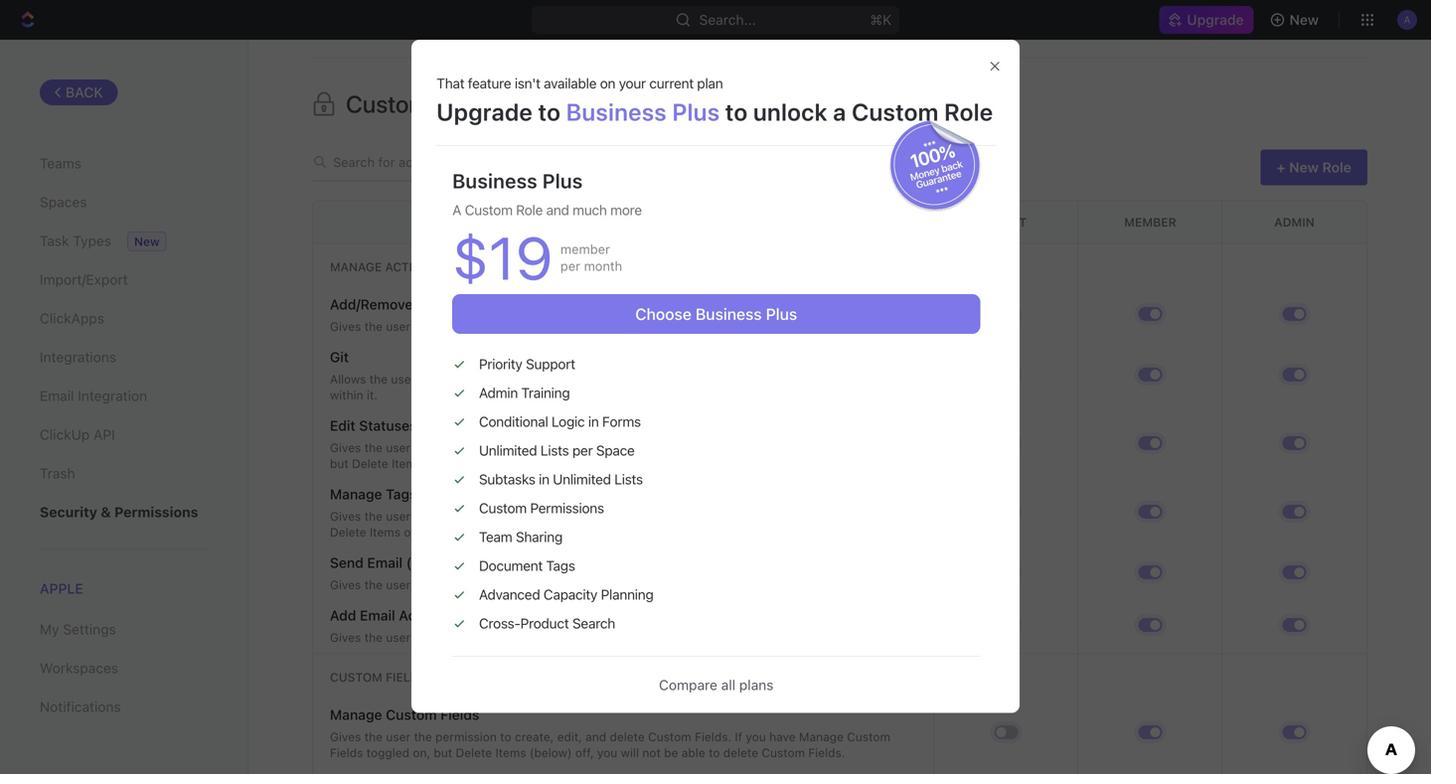 Task type: vqa. For each thing, say whether or not it's contained in the screenshot.


Task type: describe. For each thing, give the bounding box(es) containing it.
priority support
[[479, 356, 575, 373]]

email inside send email (email clickapp) gives the user the permission to send email through the email clickapp.
[[546, 578, 575, 592]]

clickapp) inside send email (email clickapp) gives the user the permission to send email through the email clickapp.
[[451, 555, 515, 571]]

members
[[417, 296, 478, 313]]

not inside manage custom fields gives the user the permission to create, edit, and delete custom fields. if you have manage custom fields toggled on, but delete items (below) off, you will not be able to delete custom fields.
[[643, 746, 661, 760]]

1 horizontal spatial tags.
[[648, 509, 676, 523]]

items for tags
[[370, 525, 401, 539]]

learn more link
[[582, 95, 655, 111]]

user inside git allows the user to see and open the github/bitbucket/gitlab modal on tasks and use all the features within it.
[[391, 372, 416, 386]]

1 vertical spatial lists
[[615, 471, 643, 488]]

if inside manage custom fields gives the user the permission to create, edit, and delete custom fields. if you have manage custom fields toggled on, but delete items (below) off, you will not be able to delete custom fields.
[[735, 730, 743, 744]]

not for tags
[[471, 525, 489, 539]]

conditional
[[479, 414, 548, 430]]

0 horizontal spatial fields
[[330, 746, 363, 760]]

types
[[73, 233, 111, 249]]

(email inside send email (email clickapp) gives the user the permission to send email through the email clickapp.
[[406, 555, 447, 571]]

much
[[573, 202, 607, 218]]

security
[[40, 504, 97, 520]]

back
[[66, 84, 103, 100]]

delete for edit
[[352, 457, 388, 471]]

on, for manage tags
[[868, 509, 885, 523]]

1 horizontal spatial statuses
[[792, 441, 841, 455]]

through inside add email accounts (email clickapp) gives the user the permission to add authorized email accounts through the email clickapp.
[[691, 631, 735, 645]]

that feature isn't available on your current plan upgrade to business plus to unlock a custom role
[[437, 75, 994, 126]]

learn
[[582, 95, 618, 111]]

apple
[[40, 581, 83, 597]]

0 horizontal spatial lists
[[541, 443, 569, 459]]

github/bitbucket/gitlab
[[534, 372, 665, 386]]

compare
[[659, 677, 718, 694]]

per inside "member per month"
[[561, 259, 581, 274]]

forms
[[602, 414, 641, 430]]

plus inside that feature isn't available on your current plan upgrade to business plus to unlock a custom role
[[672, 98, 720, 126]]

your
[[619, 75, 646, 92]]

plans
[[739, 677, 774, 694]]

2 horizontal spatial tags
[[792, 509, 818, 523]]

choose business plus button
[[453, 294, 980, 334]]

not for statuses
[[493, 457, 511, 471]]

api
[[93, 426, 115, 443]]

toggled for tags
[[822, 509, 865, 523]]

members
[[599, 319, 652, 333]]

to inside add email accounts (email clickapp) gives the user the permission to add authorized email accounts through the email clickapp.
[[500, 631, 512, 645]]

use
[[781, 372, 801, 386]]

available
[[544, 75, 597, 92]]

0 vertical spatial statuses.
[[648, 441, 699, 455]]

clickup api
[[40, 426, 115, 443]]

remove
[[554, 319, 596, 333]]

add inside add email accounts (email clickapp) gives the user the permission to add authorized email accounts through the email clickapp.
[[515, 631, 536, 645]]

&
[[101, 504, 111, 520]]

within
[[330, 388, 363, 402]]

clickup api link
[[40, 418, 208, 452]]

planning
[[601, 587, 654, 603]]

0 horizontal spatial tags.
[[590, 525, 618, 539]]

tasks
[[724, 372, 753, 386]]

1 vertical spatial in
[[539, 471, 550, 488]]

plus inside button
[[766, 305, 798, 324]]

cross-
[[479, 616, 521, 632]]

1 vertical spatial custom permissions
[[479, 500, 604, 517]]

gives inside manage custom fields gives the user the permission to create, edit, and delete custom fields. if you have manage custom fields toggled on, but delete items (below) off, you will not be able to delete custom fields.
[[330, 730, 361, 744]]

import/export
[[40, 271, 128, 288]]

spaces link
[[40, 185, 208, 219]]

have inside manage custom fields gives the user the permission to create, edit, and delete custom fields. if you have manage custom fields toggled on, but delete items (below) off, you will not be able to delete custom fields.
[[770, 730, 796, 744]]

plan
[[697, 75, 723, 92]]

and inside manage custom fields gives the user the permission to create, edit, and delete custom fields. if you have manage custom fields toggled on, but delete items (below) off, you will not be able to delete custom fields.
[[586, 730, 607, 744]]

a
[[453, 202, 461, 218]]

modal
[[669, 372, 703, 386]]

priority
[[479, 356, 522, 373]]

notifications
[[40, 699, 121, 715]]

tags for document tags
[[546, 558, 575, 574]]

authorized
[[540, 631, 599, 645]]

1 vertical spatial per
[[573, 443, 593, 459]]

accounts
[[399, 607, 461, 624]]

manage tags gives the user the permission to create, edit, and delete tags. if you have manage tags toggled on, but delete items off, you will not be able to delete tags.
[[330, 486, 907, 539]]

workspace.
[[691, 319, 757, 333]]

email right add
[[360, 607, 395, 624]]

logic
[[552, 414, 585, 430]]

on, inside manage custom fields gives the user the permission to create, edit, and delete custom fields. if you have manage custom fields toggled on, but delete items (below) off, you will not be able to delete custom fields.
[[413, 746, 430, 760]]

to inside send email (email clickapp) gives the user the permission to send email through the email clickapp.
[[500, 578, 512, 592]]

1 vertical spatial new
[[134, 235, 160, 249]]

learn more
[[582, 95, 655, 111]]

trash
[[40, 465, 75, 482]]

will for manage tags
[[450, 525, 468, 539]]

clickup
[[40, 426, 90, 443]]

product
[[521, 616, 569, 632]]

1 horizontal spatial edit
[[767, 441, 789, 455]]

admin
[[479, 385, 518, 401]]

training
[[521, 385, 570, 401]]

cross-product search
[[479, 616, 615, 632]]

isn't
[[515, 75, 540, 92]]

security & permissions link
[[40, 496, 208, 529]]

permission inside send email (email clickapp) gives the user the permission to send email through the email clickapp.
[[435, 578, 497, 592]]

my settings
[[40, 622, 116, 638]]

document
[[479, 558, 543, 574]]

send email (email clickapp) gives the user the permission to send email through the email clickapp.
[[330, 555, 735, 592]]

upgrade inside upgrade link
[[1187, 11, 1244, 28]]

toggled inside manage custom fields gives the user the permission to create, edit, and delete custom fields. if you have manage custom fields toggled on, but delete items (below) off, you will not be able to delete custom fields.
[[367, 746, 410, 760]]

space
[[596, 443, 635, 459]]

my settings link
[[40, 613, 208, 647]]

feature
[[468, 75, 511, 92]]

send
[[515, 578, 542, 592]]

more inside business plus a custom role and much more
[[610, 202, 642, 218]]

but for edit statuses
[[330, 457, 349, 471]]

1 horizontal spatial in
[[588, 414, 599, 430]]

teams
[[40, 155, 82, 171]]

⌘k
[[870, 11, 892, 28]]

0 horizontal spatial unlimited
[[479, 443, 537, 459]]

clickapps link
[[40, 302, 208, 336]]

role
[[516, 202, 543, 218]]

trash link
[[40, 457, 208, 491]]

custom inside business plus a custom role and much more
[[465, 202, 513, 218]]

items for statuses
[[392, 457, 423, 471]]

my
[[40, 622, 59, 638]]

unlimited lists per space
[[479, 443, 635, 459]]

accounts
[[636, 631, 687, 645]]

user inside manage tags gives the user the permission to create, edit, and delete tags. if you have manage tags toggled on, but delete items off, you will not be able to delete tags.
[[386, 509, 411, 523]]

but inside manage custom fields gives the user the permission to create, edit, and delete custom fields. if you have manage custom fields toggled on, but delete items (below) off, you will not be able to delete custom fields.
[[434, 746, 452, 760]]

or
[[540, 319, 551, 333]]

1 horizontal spatial unlimited
[[553, 471, 611, 488]]

0 vertical spatial custom permissions
[[346, 90, 562, 118]]

and inside edit statuses gives the user the permission to create, edit, and delete statuses. if you have edit statuses toggled on, but delete items off, you will not be able to delete statuses.
[[586, 441, 607, 455]]

user inside add email accounts (email clickapp) gives the user the permission to add authorized email accounts through the email clickapp.
[[386, 631, 411, 645]]

subtasks in unlimited lists
[[479, 471, 643, 488]]

edit statuses gives the user the permission to create, edit, and delete statuses. if you have edit statuses toggled on, but delete items off, you will not be able to delete statuses.
[[330, 417, 909, 471]]

have for statuses
[[737, 441, 764, 455]]

0 horizontal spatial all
[[721, 677, 736, 694]]

sharing
[[516, 529, 563, 545]]

advanced capacity planning
[[479, 587, 654, 603]]

task
[[40, 233, 69, 249]]

and inside manage tags gives the user the permission to create, edit, and delete tags. if you have manage tags toggled on, but delete items off, you will not be able to delete tags.
[[586, 509, 607, 523]]

team sharing
[[479, 529, 563, 545]]

search...
[[699, 11, 756, 28]]

1 horizontal spatial fields
[[441, 707, 480, 723]]

upgrade inside that feature isn't available on your current plan upgrade to business plus to unlock a custom role
[[437, 98, 533, 126]]

plus inside business plus a custom role and much more
[[543, 169, 583, 193]]

permission inside manage custom fields gives the user the permission to create, edit, and delete custom fields. if you have manage custom fields toggled on, but delete items (below) off, you will not be able to delete custom fields.
[[435, 730, 497, 744]]

email up accounts
[[648, 578, 678, 592]]

Search for action... text field
[[328, 153, 511, 170]]

email integration link
[[40, 379, 208, 413]]

have for tags
[[714, 509, 740, 523]]

integration
[[78, 388, 147, 404]]



Task type: locate. For each thing, give the bounding box(es) containing it.
toggled for statuses
[[845, 441, 888, 455]]

add email accounts (email clickapp) gives the user the permission to add authorized email accounts through the email clickapp.
[[330, 607, 846, 645]]

create, up (below)
[[515, 730, 554, 744]]

and inside business plus a custom role and much more
[[546, 202, 569, 218]]

gives inside add/remove members gives the user the permission to add or remove members to the workspace.
[[330, 319, 361, 333]]

0 vertical spatial on,
[[891, 441, 909, 455]]

gives
[[330, 319, 361, 333], [330, 441, 361, 455], [330, 509, 361, 523], [330, 578, 361, 592], [330, 631, 361, 645], [330, 730, 361, 744]]

(below)
[[530, 746, 572, 760]]

1 horizontal spatial be
[[515, 457, 529, 471]]

off, right (below)
[[575, 746, 594, 760]]

able for manage tags
[[510, 525, 534, 539]]

1 vertical spatial create,
[[515, 509, 554, 523]]

will for edit statuses
[[472, 457, 490, 471]]

fields
[[441, 707, 480, 723], [330, 746, 363, 760]]

be inside manage custom fields gives the user the permission to create, edit, and delete custom fields. if you have manage custom fields toggled on, but delete items (below) off, you will not be able to delete custom fields.
[[664, 746, 678, 760]]

in
[[588, 414, 599, 430], [539, 471, 550, 488]]

0 horizontal spatial will
[[450, 525, 468, 539]]

0 vertical spatial unlimited
[[479, 443, 537, 459]]

team
[[479, 529, 512, 545]]

delete inside manage tags gives the user the permission to create, edit, and delete tags. if you have manage tags toggled on, but delete items off, you will not be able to delete tags.
[[330, 525, 366, 539]]

on,
[[891, 441, 909, 455], [868, 509, 885, 523], [413, 746, 430, 760]]

edit, inside edit statuses gives the user the permission to create, edit, and delete statuses. if you have edit statuses toggled on, but delete items off, you will not be able to delete statuses.
[[557, 441, 582, 455]]

0 vertical spatial delete
[[352, 457, 388, 471]]

email inside add email accounts (email clickapp) gives the user the permission to add authorized email accounts through the email clickapp.
[[603, 631, 632, 645]]

2 vertical spatial create,
[[515, 730, 554, 744]]

0 horizontal spatial on
[[600, 75, 616, 92]]

items inside edit statuses gives the user the permission to create, edit, and delete statuses. if you have edit statuses toggled on, but delete items off, you will not be able to delete statuses.
[[392, 457, 423, 471]]

search
[[573, 616, 615, 632]]

edit, for manage tags
[[557, 509, 582, 523]]

delete for manage
[[330, 525, 366, 539]]

if
[[703, 441, 710, 455], [680, 509, 687, 523], [735, 730, 743, 744]]

spaces
[[40, 194, 87, 210]]

0 vertical spatial (email
[[406, 555, 447, 571]]

0 horizontal spatial but
[[330, 457, 349, 471]]

toggled
[[845, 441, 888, 455], [822, 509, 865, 523], [367, 746, 410, 760]]

business up role
[[453, 169, 538, 193]]

2 add from the top
[[515, 631, 536, 645]]

permissions
[[434, 90, 562, 118], [530, 500, 604, 517], [114, 504, 198, 520]]

plus down 'plan'
[[672, 98, 720, 126]]

business inside business plus a custom role and much more
[[453, 169, 538, 193]]

2 vertical spatial be
[[664, 746, 678, 760]]

not down compare
[[643, 746, 661, 760]]

0 vertical spatial toggled
[[845, 441, 888, 455]]

edit, up sharing
[[557, 509, 582, 523]]

unlimited
[[479, 443, 537, 459], [553, 471, 611, 488]]

will left team
[[450, 525, 468, 539]]

1 horizontal spatial (email
[[464, 607, 505, 624]]

(email down advanced
[[464, 607, 505, 624]]

clickapp. inside add email accounts (email clickapp) gives the user the permission to add authorized email accounts through the email clickapp.
[[793, 631, 846, 645]]

on, inside edit statuses gives the user the permission to create, edit, and delete statuses. if you have edit statuses toggled on, but delete items off, you will not be able to delete statuses.
[[891, 441, 909, 455]]

3 permission from the top
[[435, 509, 497, 523]]

custom permissions up search for action... text box
[[346, 90, 562, 118]]

tags for manage tags gives the user the permission to create, edit, and delete tags. if you have manage tags toggled on, but delete items off, you will not be able to delete tags.
[[386, 486, 417, 502]]

2 permission from the top
[[435, 441, 497, 455]]

upgrade left new button at top
[[1187, 11, 1244, 28]]

2 vertical spatial will
[[621, 746, 639, 760]]

email up plans
[[759, 631, 789, 645]]

off, left team
[[404, 525, 423, 539]]

permissions down subtasks in unlimited lists at the left of page
[[530, 500, 604, 517]]

gives inside add email accounts (email clickapp) gives the user the permission to add authorized email accounts through the email clickapp.
[[330, 631, 361, 645]]

2 horizontal spatial be
[[664, 746, 678, 760]]

a
[[833, 98, 847, 126]]

will inside manage tags gives the user the permission to create, edit, and delete tags. if you have manage tags toggled on, but delete items off, you will not be able to delete tags.
[[450, 525, 468, 539]]

0 vertical spatial be
[[515, 457, 529, 471]]

all left plans
[[721, 677, 736, 694]]

edit, inside manage tags gives the user the permission to create, edit, and delete tags. if you have manage tags toggled on, but delete items off, you will not be able to delete tags.
[[557, 509, 582, 523]]

0 horizontal spatial off,
[[404, 525, 423, 539]]

teams link
[[40, 147, 208, 180]]

permission inside add/remove members gives the user the permission to add or remove members to the workspace.
[[435, 319, 497, 333]]

unlock
[[753, 98, 828, 126]]

email down planning
[[603, 631, 632, 645]]

statuses. down forms at the bottom left of the page
[[612, 457, 664, 471]]

clickapp. inside send email (email clickapp) gives the user the permission to send email through the email clickapp.
[[681, 578, 735, 592]]

on up learn
[[600, 75, 616, 92]]

have inside edit statuses gives the user the permission to create, edit, and delete statuses. if you have edit statuses toggled on, but delete items off, you will not be able to delete statuses.
[[737, 441, 764, 455]]

be
[[515, 457, 529, 471], [493, 525, 507, 539], [664, 746, 678, 760]]

add left or
[[515, 319, 536, 333]]

1 vertical spatial fields.
[[809, 746, 845, 760]]

on, inside manage tags gives the user the permission to create, edit, and delete tags. if you have manage tags toggled on, but delete items off, you will not be able to delete tags.
[[868, 509, 885, 523]]

add/remove
[[330, 296, 413, 313]]

new up the import/export link
[[134, 235, 160, 249]]

permission inside manage tags gives the user the permission to create, edit, and delete tags. if you have manage tags toggled on, but delete items off, you will not be able to delete tags.
[[435, 509, 497, 523]]

1 horizontal spatial through
[[691, 631, 735, 645]]

task types
[[40, 233, 111, 249]]

0 vertical spatial tags.
[[648, 509, 676, 523]]

2 horizontal spatial on,
[[891, 441, 909, 455]]

1 vertical spatial email
[[603, 631, 632, 645]]

be for statuses
[[515, 457, 529, 471]]

0 vertical spatial upgrade
[[1187, 11, 1244, 28]]

email up clickup
[[40, 388, 74, 404]]

gives inside send email (email clickapp) gives the user the permission to send email through the email clickapp.
[[330, 578, 361, 592]]

1 horizontal spatial clickapp.
[[793, 631, 846, 645]]

custom
[[346, 90, 429, 118], [465, 202, 513, 218], [479, 500, 527, 517], [386, 707, 437, 723], [648, 730, 692, 744], [847, 730, 891, 744], [762, 746, 805, 760]]

but inside edit statuses gives the user the permission to create, edit, and delete statuses. if you have edit statuses toggled on, but delete items off, you will not be able to delete statuses.
[[330, 457, 349, 471]]

1 horizontal spatial if
[[703, 441, 710, 455]]

statuses. right space
[[648, 441, 699, 455]]

off, inside manage tags gives the user the permission to create, edit, and delete tags. if you have manage tags toggled on, but delete items off, you will not be able to delete tags.
[[404, 525, 423, 539]]

business inside button
[[696, 305, 762, 324]]

1 vertical spatial tags.
[[590, 525, 618, 539]]

not
[[493, 457, 511, 471], [471, 525, 489, 539], [643, 746, 661, 760]]

manage
[[330, 486, 382, 502], [744, 509, 788, 523], [330, 707, 382, 723], [799, 730, 844, 744]]

delete left (below)
[[456, 746, 492, 760]]

business
[[566, 98, 667, 126], [453, 169, 538, 193], [696, 305, 762, 324]]

add/remove members gives the user the permission to add or remove members to the workspace.
[[330, 296, 757, 333]]

5 permission from the top
[[435, 631, 497, 645]]

email integration
[[40, 388, 147, 404]]

more
[[622, 95, 655, 111], [610, 202, 642, 218]]

advanced
[[479, 587, 540, 603]]

clickapps
[[40, 310, 104, 327]]

1 vertical spatial (email
[[464, 607, 505, 624]]

permission inside edit statuses gives the user the permission to create, edit, and delete statuses. if you have edit statuses toggled on, but delete items off, you will not be able to delete statuses.
[[435, 441, 497, 455]]

6 permission from the top
[[435, 730, 497, 744]]

on, for edit statuses
[[891, 441, 909, 455]]

create, up sharing
[[515, 509, 554, 523]]

through inside send email (email clickapp) gives the user the permission to send email through the email clickapp.
[[579, 578, 623, 592]]

edit,
[[557, 441, 582, 455], [557, 509, 582, 523], [557, 730, 582, 744]]

workspaces
[[40, 660, 118, 677]]

be for tags
[[493, 525, 507, 539]]

0 vertical spatial all
[[804, 372, 817, 386]]

will right (below)
[[621, 746, 639, 760]]

able inside edit statuses gives the user the permission to create, edit, and delete statuses. if you have edit statuses toggled on, but delete items off, you will not be able to delete statuses.
[[532, 457, 556, 471]]

per down logic
[[573, 443, 593, 459]]

0 horizontal spatial clickapp.
[[681, 578, 735, 592]]

features
[[842, 372, 888, 386]]

will up subtasks
[[472, 457, 490, 471]]

if down modal
[[703, 441, 710, 455]]

edit down within
[[330, 417, 356, 434]]

in right logic
[[588, 414, 599, 430]]

business right choose
[[696, 305, 762, 324]]

not up document
[[471, 525, 489, 539]]

edit
[[330, 417, 356, 434], [767, 441, 789, 455]]

if for tags
[[680, 509, 687, 523]]

if inside edit statuses gives the user the permission to create, edit, and delete statuses. if you have edit statuses toggled on, but delete items off, you will not be able to delete statuses.
[[703, 441, 710, 455]]

clickapp) down team
[[451, 555, 515, 571]]

tags. right sharing
[[590, 525, 618, 539]]

5 gives from the top
[[330, 631, 361, 645]]

3 create, from the top
[[515, 730, 554, 744]]

permissions down trash link
[[114, 504, 198, 520]]

0 vertical spatial lists
[[541, 443, 569, 459]]

tags. down edit statuses gives the user the permission to create, edit, and delete statuses. if you have edit statuses toggled on, but delete items off, you will not be able to delete statuses.
[[648, 509, 676, 523]]

be up subtasks
[[515, 457, 529, 471]]

integrations
[[40, 349, 116, 365]]

2 gives from the top
[[330, 441, 361, 455]]

1 add from the top
[[515, 319, 536, 333]]

0 vertical spatial tags
[[386, 486, 417, 502]]

gives inside edit statuses gives the user the permission to create, edit, and delete statuses. if you have edit statuses toggled on, but delete items off, you will not be able to delete statuses.
[[330, 441, 361, 455]]

2 vertical spatial toggled
[[367, 746, 410, 760]]

on left tasks
[[706, 372, 720, 386]]

0 vertical spatial add
[[515, 319, 536, 333]]

0 horizontal spatial (email
[[406, 555, 447, 571]]

off, inside manage custom fields gives the user the permission to create, edit, and delete custom fields. if you have manage custom fields toggled on, but delete items (below) off, you will not be able to delete custom fields.
[[575, 746, 594, 760]]

(email
[[406, 555, 447, 571], [464, 607, 505, 624]]

all inside git allows the user to see and open the github/bitbucket/gitlab modal on tasks and use all the features within it.
[[804, 372, 817, 386]]

1 vertical spatial clickapp)
[[509, 607, 573, 624]]

to inside git allows the user to see and open the github/bitbucket/gitlab modal on tasks and use all the features within it.
[[419, 372, 430, 386]]

choose
[[636, 305, 692, 324]]

git allows the user to see and open the github/bitbucket/gitlab modal on tasks and use all the features within it.
[[330, 349, 888, 402]]

6 gives from the top
[[330, 730, 361, 744]]

new inside button
[[1290, 11, 1319, 28]]

will inside manage custom fields gives the user the permission to create, edit, and delete custom fields. if you have manage custom fields toggled on, but delete items (below) off, you will not be able to delete custom fields.
[[621, 746, 639, 760]]

1 horizontal spatial business
[[566, 98, 667, 126]]

able inside manage custom fields gives the user the permission to create, edit, and delete custom fields. if you have manage custom fields toggled on, but delete items (below) off, you will not be able to delete custom fields.
[[682, 746, 706, 760]]

through up search
[[579, 578, 623, 592]]

1 gives from the top
[[330, 319, 361, 333]]

delete
[[610, 441, 645, 455], [574, 457, 609, 471], [610, 509, 645, 523], [552, 525, 587, 539], [610, 730, 645, 744], [723, 746, 759, 760]]

1 vertical spatial fields
[[330, 746, 363, 760]]

4 gives from the top
[[330, 578, 361, 592]]

through up compare all plans
[[691, 631, 735, 645]]

manage custom fields gives the user the permission to create, edit, and delete custom fields. if you have manage custom fields toggled on, but delete items (below) off, you will not be able to delete custom fields.
[[330, 707, 891, 760]]

if for statuses
[[703, 441, 710, 455]]

but inside manage tags gives the user the permission to create, edit, and delete tags. if you have manage tags toggled on, but delete items off, you will not be able to delete tags.
[[889, 509, 907, 523]]

more right much
[[610, 202, 642, 218]]

1 horizontal spatial all
[[804, 372, 817, 386]]

not inside edit statuses gives the user the permission to create, edit, and delete statuses. if you have edit statuses toggled on, but delete items off, you will not be able to delete statuses.
[[493, 457, 511, 471]]

edit, inside manage custom fields gives the user the permission to create, edit, and delete custom fields. if you have manage custom fields toggled on, but delete items (below) off, you will not be able to delete custom fields.
[[557, 730, 582, 744]]

not up subtasks
[[493, 457, 511, 471]]

3 gives from the top
[[330, 509, 361, 523]]

2 vertical spatial not
[[643, 746, 661, 760]]

and
[[546, 202, 569, 218], [457, 372, 478, 386], [757, 372, 778, 386], [586, 441, 607, 455], [586, 509, 607, 523], [586, 730, 607, 744]]

more down your on the left of page
[[622, 95, 655, 111]]

create, inside manage custom fields gives the user the permission to create, edit, and delete custom fields. if you have manage custom fields toggled on, but delete items (below) off, you will not be able to delete custom fields.
[[515, 730, 554, 744]]

current
[[649, 75, 694, 92]]

3 edit, from the top
[[557, 730, 582, 744]]

1 horizontal spatial on
[[706, 372, 720, 386]]

user inside manage custom fields gives the user the permission to create, edit, and delete custom fields. if you have manage custom fields toggled on, but delete items (below) off, you will not be able to delete custom fields.
[[386, 730, 411, 744]]

0 vertical spatial fields.
[[695, 730, 732, 744]]

1 vertical spatial tags
[[792, 509, 818, 523]]

0 horizontal spatial not
[[471, 525, 489, 539]]

1 vertical spatial toggled
[[822, 509, 865, 523]]

able down compare
[[682, 746, 706, 760]]

plus up much
[[543, 169, 583, 193]]

delete down it.
[[352, 457, 388, 471]]

business inside that feature isn't available on your current plan upgrade to business plus to unlock a custom role
[[566, 98, 667, 126]]

2 vertical spatial plus
[[766, 305, 798, 324]]

edit down use at right
[[767, 441, 789, 455]]

1 horizontal spatial lists
[[615, 471, 643, 488]]

delete inside edit statuses gives the user the permission to create, edit, and delete statuses. if you have edit statuses toggled on, but delete items off, you will not be able to delete statuses.
[[352, 457, 388, 471]]

have inside manage tags gives the user the permission to create, edit, and delete tags. if you have manage tags toggled on, but delete items off, you will not be able to delete tags.
[[714, 509, 740, 523]]

1 horizontal spatial email
[[603, 631, 632, 645]]

0 horizontal spatial if
[[680, 509, 687, 523]]

1 vertical spatial be
[[493, 525, 507, 539]]

see
[[434, 372, 454, 386]]

be up document
[[493, 525, 507, 539]]

0 vertical spatial if
[[703, 441, 710, 455]]

2 edit, from the top
[[557, 509, 582, 523]]

items inside manage custom fields gives the user the permission to create, edit, and delete custom fields. if you have manage custom fields toggled on, but delete items (below) off, you will not be able to delete custom fields.
[[496, 746, 526, 760]]

on inside git allows the user to see and open the github/bitbucket/gitlab modal on tasks and use all the features within it.
[[706, 372, 720, 386]]

but for manage tags
[[889, 509, 907, 523]]

notifications link
[[40, 691, 208, 724]]

1 create, from the top
[[515, 441, 554, 455]]

import/export link
[[40, 263, 208, 297]]

will
[[472, 457, 490, 471], [450, 525, 468, 539], [621, 746, 639, 760]]

2 vertical spatial off,
[[575, 746, 594, 760]]

able for edit statuses
[[532, 457, 556, 471]]

able up subtasks in unlimited lists at the left of page
[[532, 457, 556, 471]]

document tags
[[479, 558, 575, 574]]

create, down conditional
[[515, 441, 554, 455]]

add inside add/remove members gives the user the permission to add or remove members to the workspace.
[[515, 319, 536, 333]]

1 horizontal spatial will
[[472, 457, 490, 471]]

statuses down use at right
[[792, 441, 841, 455]]

able up the document tags
[[510, 525, 534, 539]]

compare all plans button
[[659, 677, 774, 694]]

admin training
[[479, 385, 570, 401]]

0 vertical spatial statuses
[[359, 417, 417, 434]]

0 vertical spatial business
[[566, 98, 667, 126]]

lists down conditional logic in forms
[[541, 443, 569, 459]]

0 vertical spatial off,
[[426, 457, 445, 471]]

have
[[737, 441, 764, 455], [714, 509, 740, 523], [770, 730, 796, 744]]

edit, for edit statuses
[[557, 441, 582, 455]]

(email up accounts
[[406, 555, 447, 571]]

custom role
[[852, 98, 994, 126]]

support
[[526, 356, 575, 373]]

1 horizontal spatial but
[[434, 746, 452, 760]]

1 horizontal spatial upgrade
[[1187, 11, 1244, 28]]

items inside manage tags gives the user the permission to create, edit, and delete tags. if you have manage tags toggled on, but delete items off, you will not be able to delete tags.
[[370, 525, 401, 539]]

in down "unlimited lists per space"
[[539, 471, 550, 488]]

add left authorized
[[515, 631, 536, 645]]

permission inside add email accounts (email clickapp) gives the user the permission to add authorized email accounts through the email clickapp.
[[435, 631, 497, 645]]

unlimited up subtasks
[[479, 443, 537, 459]]

delete
[[352, 457, 388, 471], [330, 525, 366, 539], [456, 746, 492, 760]]

lists
[[541, 443, 569, 459], [615, 471, 643, 488]]

1 vertical spatial delete
[[330, 525, 366, 539]]

email right send
[[367, 555, 403, 571]]

1 edit, from the top
[[557, 441, 582, 455]]

2 create, from the top
[[515, 509, 554, 523]]

0 vertical spatial fields
[[441, 707, 480, 723]]

capacity
[[544, 587, 598, 603]]

off, for edit statuses
[[426, 457, 445, 471]]

toggled inside manage tags gives the user the permission to create, edit, and delete tags. if you have manage tags toggled on, but delete items off, you will not be able to delete tags.
[[822, 509, 865, 523]]

0 vertical spatial have
[[737, 441, 764, 455]]

1 vertical spatial add
[[515, 631, 536, 645]]

off,
[[426, 457, 445, 471], [404, 525, 423, 539], [575, 746, 594, 760]]

1 vertical spatial unlimited
[[553, 471, 611, 488]]

(email inside add email accounts (email clickapp) gives the user the permission to add authorized email accounts through the email clickapp.
[[464, 607, 505, 624]]

that
[[437, 75, 465, 92]]

1 vertical spatial statuses.
[[612, 457, 664, 471]]

custom permissions up sharing
[[479, 500, 604, 517]]

month
[[584, 259, 622, 274]]

new right upgrade link
[[1290, 11, 1319, 28]]

2 vertical spatial business
[[696, 305, 762, 324]]

on inside that feature isn't available on your current plan upgrade to business plus to unlock a custom role
[[600, 75, 616, 92]]

email
[[40, 388, 74, 404], [367, 555, 403, 571], [648, 578, 678, 592], [360, 607, 395, 624], [759, 631, 789, 645]]

2 vertical spatial delete
[[456, 746, 492, 760]]

2 horizontal spatial off,
[[575, 746, 594, 760]]

1 horizontal spatial tags
[[546, 558, 575, 574]]

1 vertical spatial will
[[450, 525, 468, 539]]

will inside edit statuses gives the user the permission to create, edit, and delete statuses. if you have edit statuses toggled on, but delete items off, you will not be able to delete statuses.
[[472, 457, 490, 471]]

1 horizontal spatial not
[[493, 457, 511, 471]]

delete up send
[[330, 525, 366, 539]]

2 vertical spatial tags
[[546, 558, 575, 574]]

settings
[[63, 622, 116, 638]]

unlimited down "unlimited lists per space"
[[553, 471, 611, 488]]

create, for manage tags
[[515, 509, 554, 523]]

1 vertical spatial not
[[471, 525, 489, 539]]

delete inside manage custom fields gives the user the permission to create, edit, and delete custom fields. if you have manage custom fields toggled on, but delete items (below) off, you will not be able to delete custom fields.
[[456, 746, 492, 760]]

0 vertical spatial email
[[546, 578, 575, 592]]

be inside edit statuses gives the user the permission to create, edit, and delete statuses. if you have edit statuses toggled on, but delete items off, you will not be able to delete statuses.
[[515, 457, 529, 471]]

be down compare
[[664, 746, 678, 760]]

new button
[[1262, 4, 1331, 36]]

off, inside edit statuses gives the user the permission to create, edit, and delete statuses. if you have edit statuses toggled on, but delete items off, you will not be able to delete statuses.
[[426, 457, 445, 471]]

1 vertical spatial edit
[[767, 441, 789, 455]]

0 horizontal spatial through
[[579, 578, 623, 592]]

lists down space
[[615, 471, 643, 488]]

able inside manage tags gives the user the permission to create, edit, and delete tags. if you have manage tags toggled on, but delete items off, you will not be able to delete tags.
[[510, 525, 534, 539]]

git
[[330, 349, 349, 365]]

email right send
[[546, 578, 575, 592]]

off, down see
[[426, 457, 445, 471]]

business down your on the left of page
[[566, 98, 667, 126]]

1 horizontal spatial plus
[[672, 98, 720, 126]]

2 horizontal spatial will
[[621, 746, 639, 760]]

statuses down it.
[[359, 417, 417, 434]]

create, inside manage tags gives the user the permission to create, edit, and delete tags. if you have manage tags toggled on, but delete items off, you will not be able to delete tags.
[[515, 509, 554, 523]]

create, inside edit statuses gives the user the permission to create, edit, and delete statuses. if you have edit statuses toggled on, but delete items off, you will not be able to delete statuses.
[[515, 441, 554, 455]]

0 vertical spatial more
[[622, 95, 655, 111]]

1 vertical spatial able
[[510, 525, 534, 539]]

1 vertical spatial clickapp.
[[793, 631, 846, 645]]

conditional logic in forms
[[479, 414, 641, 430]]

clickapp) down advanced capacity planning
[[509, 607, 573, 624]]

1 horizontal spatial fields.
[[809, 746, 845, 760]]

if inside manage tags gives the user the permission to create, edit, and delete tags. if you have manage tags toggled on, but delete items off, you will not be able to delete tags.
[[680, 509, 687, 523]]

admin
[[1274, 215, 1315, 229]]

user inside send email (email clickapp) gives the user the permission to send email through the email clickapp.
[[386, 578, 411, 592]]

0 horizontal spatial on,
[[413, 746, 430, 760]]

toggled inside edit statuses gives the user the permission to create, edit, and delete statuses. if you have edit statuses toggled on, but delete items off, you will not be able to delete statuses.
[[845, 441, 888, 455]]

off, for manage tags
[[404, 525, 423, 539]]

1 horizontal spatial off,
[[426, 457, 445, 471]]

add
[[330, 607, 356, 624]]

all right use at right
[[804, 372, 817, 386]]

0 vertical spatial will
[[472, 457, 490, 471]]

create, for edit statuses
[[515, 441, 554, 455]]

4 permission from the top
[[435, 578, 497, 592]]

user inside edit statuses gives the user the permission to create, edit, and delete statuses. if you have edit statuses toggled on, but delete items off, you will not be able to delete statuses.
[[386, 441, 411, 455]]

2 vertical spatial items
[[496, 746, 526, 760]]

member
[[561, 242, 610, 257]]

0 vertical spatial edit
[[330, 417, 356, 434]]

1 vertical spatial more
[[610, 202, 642, 218]]

0 vertical spatial per
[[561, 259, 581, 274]]

1 permission from the top
[[435, 319, 497, 333]]

permissions up search for action... text box
[[434, 90, 562, 118]]

edit, up (below)
[[557, 730, 582, 744]]

edit, down logic
[[557, 441, 582, 455]]

send
[[330, 555, 364, 571]]

gives inside manage tags gives the user the permission to create, edit, and delete tags. if you have manage tags toggled on, but delete items off, you will not be able to delete tags.
[[330, 509, 361, 523]]

2 vertical spatial have
[[770, 730, 796, 744]]

not inside manage tags gives the user the permission to create, edit, and delete tags. if you have manage tags toggled on, but delete items off, you will not be able to delete tags.
[[471, 525, 489, 539]]

back link
[[40, 80, 118, 105]]

plus right the workspace.
[[766, 305, 798, 324]]

subtasks
[[479, 471, 535, 488]]

2 vertical spatial if
[[735, 730, 743, 744]]

clickapp) inside add email accounts (email clickapp) gives the user the permission to add authorized email accounts through the email clickapp.
[[509, 607, 573, 624]]

upgrade down the feature
[[437, 98, 533, 126]]

per down member
[[561, 259, 581, 274]]

0 vertical spatial create,
[[515, 441, 554, 455]]

1 vertical spatial if
[[680, 509, 687, 523]]

if down edit statuses gives the user the permission to create, edit, and delete statuses. if you have edit statuses toggled on, but delete items off, you will not be able to delete statuses.
[[680, 509, 687, 523]]

user inside add/remove members gives the user the permission to add or remove members to the workspace.
[[386, 319, 411, 333]]

member per month
[[561, 242, 622, 274]]

be inside manage tags gives the user the permission to create, edit, and delete tags. if you have manage tags toggled on, but delete items off, you will not be able to delete tags.
[[493, 525, 507, 539]]

2 vertical spatial but
[[434, 746, 452, 760]]

2 vertical spatial edit,
[[557, 730, 582, 744]]

statuses
[[359, 417, 417, 434], [792, 441, 841, 455]]

tags.
[[648, 509, 676, 523], [590, 525, 618, 539]]

if down plans
[[735, 730, 743, 744]]

upgrade link
[[1159, 6, 1254, 34]]



